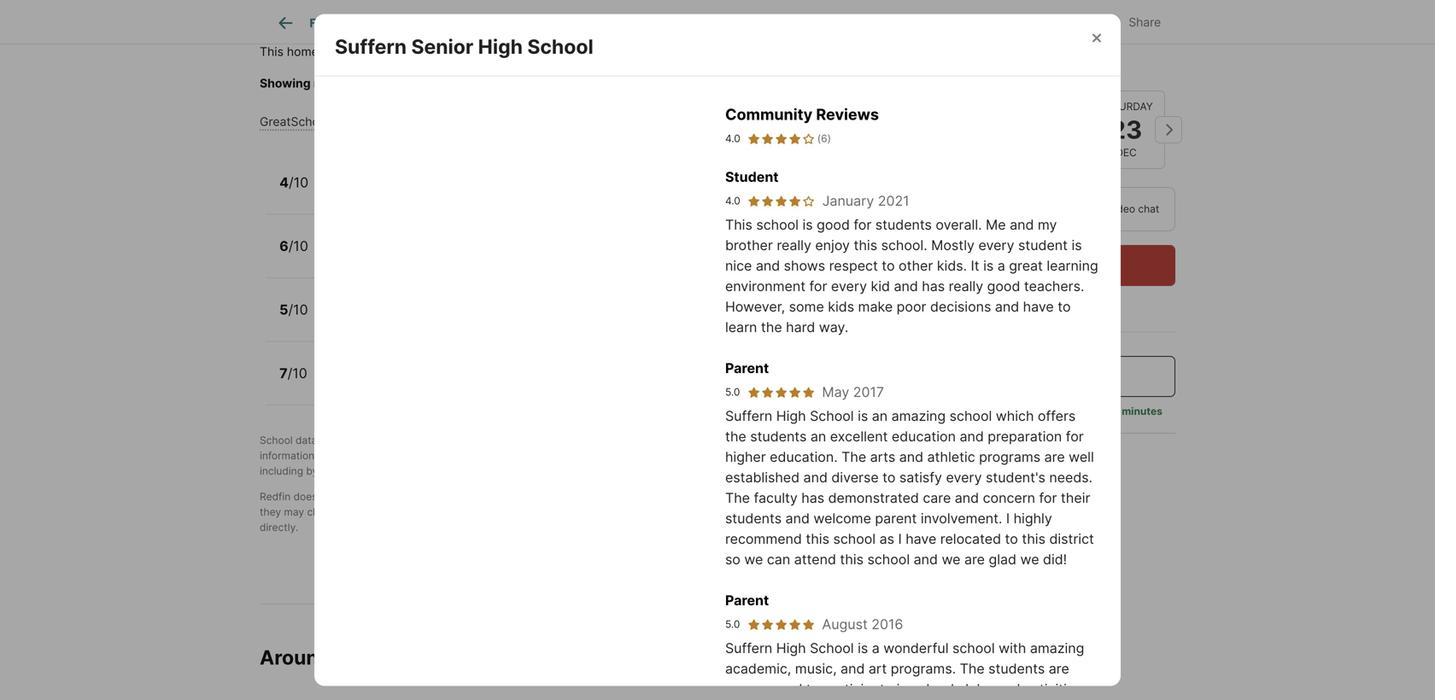 Task type: locate. For each thing, give the bounding box(es) containing it.
the inside suffern high school is an amazing school which offers the students an excellent education and preparation for higher education. the arts and athletic programs are well established and diverse to satisfy every student's needs. the faculty has demonstrated care and concern for their students and welcome parent involvement. i highly recommend this school as i have relocated to this district so we can attend this school and we are glad we did!
[[725, 428, 747, 445]]

have inside suffern high school is an amazing school which offers the students an excellent education and preparation for higher education. the arts and athletic programs are well established and diverse to satisfy every student's needs. the faculty has demonstrated care and concern for their students and welcome parent involvement. i highly recommend this school as i have relocated to this district so we can attend this school and we are glad we did!
[[906, 531, 937, 548]]

1 horizontal spatial district
[[813, 506, 847, 519]]

high inside suffern high school is an amazing school which offers the students an excellent education and preparation for higher education. the arts and athletic programs are well established and diverse to satisfy every student's needs. the faculty has demonstrated care and concern for their students and welcome parent involvement. i highly recommend this school as i have relocated to this district so we can attend this school and we are glad we did!
[[776, 408, 806, 425]]

1 rating 5.0 out of 5 element from the top
[[747, 386, 815, 399]]

by inside first step, and conduct their own investigation to determine their desired schools or school districts, including by contacting and visiting the schools themselves.
[[306, 465, 318, 478]]

school left districts,
[[804, 450, 836, 462]]

tab
[[354, 3, 439, 44], [439, 3, 560, 44], [560, 3, 690, 44], [690, 3, 768, 44], [768, 3, 842, 44]]

the right check
[[487, 76, 505, 91]]

0 horizontal spatial tour
[[940, 62, 980, 85]]

high for suffern high school is an amazing school which offers the students an excellent education and preparation for higher education. the arts and athletic programs are well established and diverse to satisfy every student's needs. the faculty has demonstrated care and concern for their students and welcome parent involvement. i highly recommend this school as i have relocated to this district so we can attend this school and we are glad we did!
[[776, 408, 806, 425]]

to up glad
[[1005, 531, 1018, 548]]

an down preparation
[[1034, 449, 1051, 466]]

2 vertical spatial high
[[776, 640, 806, 657]]

i down parent
[[898, 531, 902, 548]]

has up the welcome
[[802, 490, 825, 507]]

a left reference
[[791, 491, 797, 503]]

the up clubs
[[960, 661, 985, 677]]

a left first
[[389, 450, 395, 462]]

0 horizontal spatial be
[[475, 506, 487, 519]]

has inside this school is good for students overall. me and my brother really enjoy this school. mostly every student is nice and shows respect to other kids. it is a great learning environment for every kid and has really good teachers. however, some kids make poor decisions and have to learn the hard way.
[[922, 278, 945, 295]]

schedule tour
[[996, 257, 1088, 274]]

a left great
[[998, 258, 1005, 274]]

serving
[[740, 76, 782, 91]]

information.
[[467, 491, 525, 503]]

and up poor
[[894, 278, 918, 295]]

.
[[572, 44, 575, 59]]

district down reference
[[813, 506, 847, 519]]

schedule
[[996, 257, 1058, 274]]

feed link
[[275, 13, 338, 33]]

this inside this school is good for students overall. me and my brother really enjoy this school. mostly every student is nice and shows respect to other kids. it is a great learning environment for every kid and has really good teachers. however, some kids make poor decisions and have to learn the hard way.
[[725, 217, 753, 233]]

we
[[744, 551, 763, 568], [942, 551, 961, 568], [1021, 551, 1039, 568]]

or
[[791, 450, 801, 462], [381, 491, 391, 503]]

established
[[725, 469, 800, 486]]

care
[[923, 490, 951, 507]]

this up respect
[[854, 237, 878, 254]]

1 vertical spatial or
[[381, 491, 391, 503]]

can
[[767, 551, 790, 568]]

1 horizontal spatial we
[[942, 551, 961, 568]]

recommends
[[617, 434, 680, 447]]

2 horizontal spatial an
[[1034, 449, 1051, 466]]

to left see
[[639, 76, 651, 91]]

tour via video chat list box
[[908, 187, 1176, 232]]

schools down the conduct
[[452, 465, 490, 478]]

1 vertical spatial 4.0
[[725, 195, 741, 207]]

2 horizontal spatial we
[[1021, 551, 1039, 568]]

enjoy
[[815, 237, 850, 254]]

first step, and conduct their own investigation to determine their desired schools or school districts, including by contacting and visiting the schools themselves.
[[260, 450, 880, 478]]

cancel
[[950, 294, 982, 307]]

share button
[[1090, 4, 1176, 39]]

offer
[[1054, 449, 1086, 466]]

a inside this school is good for students overall. me and my brother really enjoy this school. mostly every student is nice and shows respect to other kids. it is a great learning environment for every kid and has really good teachers. however, some kids make poor decisions and have to learn the hard way.
[[998, 258, 1005, 274]]

2 vertical spatial every
[[946, 469, 982, 486]]

as down parent
[[880, 531, 895, 548]]

the up diverse
[[842, 449, 866, 466]]

tab up the this home is within the suffern central school district .
[[354, 3, 439, 44]]

1 vertical spatial the
[[725, 490, 750, 507]]

we down relocated
[[942, 551, 961, 568]]

senior
[[411, 35, 474, 58]]

0 vertical spatial as
[[375, 450, 386, 462]]

high up check
[[478, 35, 523, 58]]

1 we from the left
[[744, 551, 763, 568]]

school up to
[[527, 491, 560, 503]]

and up participate
[[841, 661, 865, 677]]

2 vertical spatial home
[[377, 646, 431, 670]]

0 vertical spatial or
[[791, 450, 801, 462]]

an up education.
[[811, 428, 826, 445]]

redfin up they
[[260, 491, 291, 503]]

0 vertical spatial really
[[777, 237, 812, 254]]

has
[[922, 278, 945, 295], [802, 490, 825, 507]]

7
[[280, 365, 288, 382]]

2 4.0 from the top
[[725, 195, 741, 207]]

5.0
[[725, 386, 740, 398], [725, 618, 740, 631]]

school service boundaries are intended to be used as a reference only; they may change and are not
[[260, 491, 872, 519]]

amazing inside suffern high school is a wonderful school with amazing academic, music, and art programs. the students are encouraged to participate in school clubs and activitie
[[1030, 640, 1085, 657]]

suffern for suffern high school is an amazing school which offers the students an excellent education and preparation for higher education. the arts and athletic programs are well established and diverse to satisfy every student's needs. the faculty has demonstrated care and concern for their students and welcome parent involvement. i highly recommend this school as i have relocated to this district so we can attend this school and we are glad we did!
[[725, 408, 773, 425]]

the down used
[[760, 506, 775, 519]]

2 5.0 from the top
[[725, 618, 740, 631]]

1 vertical spatial home
[[1025, 62, 1079, 85]]

eligibility,
[[672, 506, 717, 519]]

greatschools down showing
[[260, 114, 336, 129]]

1 horizontal spatial as
[[777, 491, 788, 503]]

local
[[1008, 405, 1030, 418]]

0 vertical spatial not
[[320, 491, 336, 503]]

not inside school service boundaries are intended to be used as a reference only; they may change and are not
[[385, 506, 401, 519]]

tour up teachers.
[[1061, 257, 1088, 274]]

really up shows
[[777, 237, 812, 254]]

option
[[908, 187, 1033, 232]]

tour right go
[[940, 62, 980, 85]]

0 horizontal spatial district
[[549, 76, 588, 91]]

only;
[[849, 491, 872, 503]]

the
[[842, 449, 866, 466], [725, 490, 750, 507], [960, 661, 985, 677]]

1 horizontal spatial or
[[791, 450, 801, 462]]

2 vertical spatial the
[[960, 661, 985, 677]]

suffern up please
[[394, 44, 437, 59]]

1 4.0 from the top
[[725, 132, 741, 145]]

not down redfin does not endorse or guarantee this information.
[[385, 506, 401, 519]]

2 we from the left
[[942, 551, 961, 568]]

1 horizontal spatial be
[[735, 491, 747, 503]]

their down the 'buyers' at the bottom of page
[[687, 450, 709, 462]]

students up recommend in the right bottom of the page
[[725, 510, 782, 527]]

amazing up education at the right of the page
[[892, 408, 946, 425]]

we right "so"
[[744, 551, 763, 568]]

1 vertical spatial has
[[802, 490, 825, 507]]

have down parent
[[906, 531, 937, 548]]

the inside this school is good for students overall. me and my brother really enjoy this school. mostly every student is nice and shows respect to other kids. it is a great learning environment for every kid and has really good teachers. however, some kids make poor decisions and have to learn the hard way.
[[761, 319, 782, 336]]

every
[[979, 237, 1015, 254], [831, 278, 867, 295], [946, 469, 982, 486]]

high for suffern high school is a wonderful school with amazing academic, music, and art programs. the students are encouraged to participate in school clubs and activitie
[[776, 640, 806, 657]]

and
[[1010, 217, 1034, 233], [756, 258, 780, 274], [894, 278, 918, 295], [995, 299, 1019, 315], [960, 428, 984, 445], [719, 434, 737, 447], [899, 449, 924, 466], [317, 450, 336, 462], [446, 450, 464, 462], [375, 465, 393, 478], [804, 469, 828, 486], [955, 490, 979, 507], [346, 506, 364, 519], [786, 510, 810, 527], [914, 551, 938, 568], [841, 661, 865, 677], [996, 681, 1021, 698]]

we left did!
[[1021, 551, 1039, 568]]

be up the contact
[[735, 491, 747, 503]]

tour
[[1068, 203, 1089, 215]]

as
[[375, 450, 386, 462], [777, 491, 788, 503], [880, 531, 895, 548]]

this up brother on the top right
[[725, 217, 753, 233]]

by right provided
[[376, 434, 388, 447]]

which
[[996, 408, 1034, 425]]

their down the needs.
[[1061, 490, 1091, 507]]

rating 5.0 out of 5 element for students
[[747, 386, 815, 399]]

as inside suffern high school is an amazing school which offers the students an excellent education and preparation for higher education. the arts and athletic programs are well established and diverse to satisfy every student's needs. the faculty has demonstrated care and concern for their students and welcome parent involvement. i highly recommend this school as i have relocated to this district so we can attend this school and we are glad we did!
[[880, 531, 895, 548]]

/10
[[289, 174, 309, 191], [289, 238, 308, 254], [288, 301, 308, 318], [288, 365, 307, 382]]

rating 4.0 out of 5 element down student
[[747, 194, 816, 208]]

1 vertical spatial parent
[[725, 592, 769, 609]]

1 horizontal spatial i
[[1006, 510, 1010, 527]]

1 horizontal spatial an
[[872, 408, 888, 425]]

a inside suffern high school is a wonderful school with amazing academic, music, and art programs. the students are encouraged to participate in school clubs and activitie
[[872, 640, 880, 657]]

parent down learn
[[725, 360, 769, 377]]

suffern inside suffern high school is a wonderful school with amazing academic, music, and art programs. the students are encouraged to participate in school clubs and activitie
[[725, 640, 773, 657]]

to inside suffern high school is a wonderful school with amazing academic, music, and art programs. the students are encouraged to participate in school clubs and activitie
[[806, 681, 820, 698]]

0 vertical spatial 4.0
[[725, 132, 741, 145]]

you'll hear from a local agent in about
[[921, 405, 1106, 418]]

students
[[876, 217, 932, 233], [750, 428, 807, 445], [725, 510, 782, 527], [989, 661, 1045, 677]]

rating 4.0 out of 5 element
[[747, 131, 816, 146], [747, 194, 816, 208]]

0 horizontal spatial as
[[375, 450, 386, 462]]

as right ratings
[[375, 450, 386, 462]]

0 vertical spatial 5.0
[[725, 386, 740, 398]]

community reviews
[[725, 105, 879, 124]]

7 /10
[[280, 365, 307, 382]]

2 horizontal spatial their
[[1061, 490, 1091, 507]]

for
[[854, 217, 872, 233], [810, 278, 827, 295], [1066, 428, 1084, 445], [1039, 490, 1057, 507]]

determine
[[635, 450, 684, 462]]

has down other
[[922, 278, 945, 295]]

did!
[[1043, 551, 1067, 568]]

high up the music,
[[776, 640, 806, 657]]

their up themselves.
[[510, 450, 532, 462]]

1 horizontal spatial good
[[987, 278, 1020, 295]]

1 horizontal spatial have
[[1023, 299, 1054, 315]]

tour for go
[[940, 62, 980, 85]]

0 horizontal spatial have
[[906, 531, 937, 548]]

1 vertical spatial redfin
[[260, 491, 291, 503]]

1 vertical spatial this
[[725, 217, 753, 233]]

0 horizontal spatial or
[[381, 491, 391, 503]]

investigation
[[558, 450, 620, 462]]

in right agent
[[1064, 405, 1072, 418]]

is
[[322, 44, 331, 59], [803, 217, 813, 233], [1072, 237, 1082, 254], [983, 258, 994, 274], [858, 408, 868, 425], [320, 434, 328, 447], [858, 640, 868, 657]]

2 vertical spatial district
[[1050, 531, 1094, 548]]

0 vertical spatial every
[[979, 237, 1015, 254]]

suffern
[[335, 35, 407, 58], [394, 44, 437, 59], [725, 408, 773, 425], [725, 640, 773, 657]]

1 parent from the top
[[725, 360, 769, 377]]

2 horizontal spatial as
[[880, 531, 895, 548]]

however,
[[725, 299, 785, 315]]

this up showing
[[260, 44, 284, 59]]

1 vertical spatial as
[[777, 491, 788, 503]]

suffern up academic,
[[725, 640, 773, 657]]

0 horizontal spatial an
[[811, 428, 826, 445]]

None button
[[918, 89, 996, 170], [1003, 90, 1081, 169], [1088, 90, 1165, 169], [918, 89, 996, 170], [1003, 90, 1081, 169], [1088, 90, 1165, 169]]

district inside suffern high school is an amazing school which offers the students an excellent education and preparation for higher education. the arts and athletic programs are well established and diverse to satisfy every student's needs. the faculty has demonstrated care and concern for their students and welcome parent involvement. i highly recommend this school as i have relocated to this district so we can attend this school and we are glad we did!
[[1050, 531, 1094, 548]]

greatschools up step, at the bottom left of page
[[391, 434, 456, 447]]

0 vertical spatial parent
[[725, 360, 769, 377]]

0 horizontal spatial by
[[306, 465, 318, 478]]

is up 'excellent'
[[858, 408, 868, 425]]

district down .
[[549, 76, 588, 91]]

or inside first step, and conduct their own investigation to determine their desired schools or school districts, including by contacting and visiting the schools themselves.
[[791, 450, 801, 462]]

0 horizontal spatial the
[[725, 490, 750, 507]]

students inside this school is good for students overall. me and my brother really enjoy this school. mostly every student is nice and shows respect to other kids. it is a great learning environment for every kid and has really good teachers. however, some kids make poor decisions and have to learn the hard way.
[[876, 217, 932, 233]]

0 horizontal spatial really
[[777, 237, 812, 254]]

1 horizontal spatial tour
[[1061, 257, 1088, 274]]

rating 5.0 out of 5 element
[[747, 386, 815, 399], [747, 618, 815, 632]]

great
[[1009, 258, 1043, 274]]

to inside first step, and conduct their own investigation to determine their desired schools or school districts, including by contacting and visiting the schools themselves.
[[622, 450, 632, 462]]

1 vertical spatial district
[[813, 506, 847, 519]]

5.0 up renters
[[725, 386, 740, 398]]

high inside suffern high school is a wonderful school with amazing academic, music, and art programs. the students are encouraged to participate in school clubs and activitie
[[776, 640, 806, 657]]

school up the music,
[[810, 640, 854, 657]]

january 2021
[[823, 193, 910, 209]]

/10 down the 6 /10
[[288, 301, 308, 318]]

2 vertical spatial as
[[880, 531, 895, 548]]

to down information.
[[462, 506, 472, 519]]

1 horizontal spatial this
[[725, 217, 753, 233]]

glad
[[989, 551, 1017, 568]]

rating 5.0 out of 5 element up academic,
[[747, 618, 815, 632]]

really up decisions
[[949, 278, 984, 295]]

2 horizontal spatial greatschools
[[797, 434, 862, 447]]

0 vertical spatial an
[[872, 408, 888, 425]]

ratings
[[338, 450, 372, 462]]

may
[[822, 384, 849, 401]]

district up did!
[[1050, 531, 1094, 548]]

august
[[822, 616, 868, 633]]

a up 'art'
[[872, 640, 880, 657]]

2 rating 5.0 out of 5 element from the top
[[747, 618, 815, 632]]

other
[[899, 258, 933, 274]]

within
[[334, 44, 368, 59]]

0 vertical spatial has
[[922, 278, 945, 295]]

2 parent from the top
[[725, 592, 769, 609]]

saturday
[[1100, 100, 1153, 113]]

1 vertical spatial i
[[898, 531, 902, 548]]

go
[[908, 62, 935, 85]]

0 vertical spatial rating 5.0 out of 5 element
[[747, 386, 815, 399]]

0 horizontal spatial amazing
[[892, 408, 946, 425]]

in
[[1064, 405, 1072, 418], [897, 681, 908, 698]]

1 vertical spatial really
[[949, 278, 984, 295]]

2 horizontal spatial district
[[1050, 531, 1094, 548]]

intended
[[677, 491, 719, 503]]

programs
[[979, 449, 1041, 466]]

has for decisions
[[922, 278, 945, 295]]

to down the music,
[[806, 681, 820, 698]]

school inside first step, and conduct their own investigation to determine their desired schools or school districts, including by contacting and visiting the schools themselves.
[[804, 450, 836, 462]]

greatschools summary rating link
[[260, 114, 432, 129]]

teachers.
[[1024, 278, 1085, 295]]

0 vertical spatial the
[[842, 449, 866, 466]]

has inside suffern high school is an amazing school which offers the students an excellent education and preparation for higher education. the arts and athletic programs are well established and diverse to satisfy every student's needs. the faculty has demonstrated care and concern for their students and welcome parent involvement. i highly recommend this school as i have relocated to this district so we can attend this school and we are glad we did!
[[802, 490, 825, 507]]

in down the programs.
[[897, 681, 908, 698]]

2 vertical spatial schools
[[452, 465, 490, 478]]

by
[[376, 434, 388, 447], [306, 465, 318, 478]]

school.
[[881, 237, 928, 254]]

0 vertical spatial rating 4.0 out of 5 element
[[747, 131, 816, 146]]

the down step, at the bottom left of page
[[434, 465, 449, 478]]

encouraged
[[725, 681, 803, 698]]

school down the may
[[810, 408, 854, 425]]

suffern inside suffern high school is an amazing school which offers the students an excellent education and preparation for higher education. the arts and athletic programs are well established and diverse to satisfy every student's needs. the faculty has demonstrated care and concern for their students and welcome parent involvement. i highly recommend this school as i have relocated to this district so we can attend this school and we are glad we did!
[[725, 408, 773, 425]]

1 vertical spatial by
[[306, 465, 318, 478]]

has for welcome
[[802, 490, 825, 507]]

0 vertical spatial amazing
[[892, 408, 946, 425]]

suffern high school is an amazing school which offers the students an excellent education and preparation for higher education. the arts and athletic programs are well established and diverse to satisfy every student's needs. the faculty has demonstrated care and concern for their students and welcome parent involvement. i highly recommend this school as i have relocated to this district so we can attend this school and we are glad we did!
[[725, 408, 1094, 568]]

1 vertical spatial in
[[897, 681, 908, 698]]

parent
[[725, 360, 769, 377], [725, 592, 769, 609]]

have down teachers.
[[1023, 299, 1054, 315]]

and down hear in the bottom right of the page
[[960, 428, 984, 445]]

may 2017
[[822, 384, 884, 401]]

schools down renters
[[751, 450, 788, 462]]

1 vertical spatial be
[[475, 506, 487, 519]]

to
[[639, 76, 651, 91], [882, 258, 895, 274], [1058, 299, 1071, 315], [622, 450, 632, 462], [883, 469, 896, 486], [722, 491, 732, 503], [462, 506, 472, 519], [1005, 531, 1018, 548], [806, 681, 820, 698]]

tour inside schedule tour button
[[1061, 257, 1088, 274]]

school down the district
[[509, 76, 546, 91]]

0 horizontal spatial has
[[802, 490, 825, 507]]

amazing inside suffern high school is an amazing school which offers the students an excellent education and preparation for higher education. the arts and athletic programs are well established and diverse to satisfy every student's needs. the faculty has demonstrated care and concern for their students and welcome parent involvement. i highly recommend this school as i have relocated to this district so we can attend this school and we are glad we did!
[[892, 408, 946, 425]]

1 5.0 from the top
[[725, 386, 740, 398]]

amazing right 'with' on the right
[[1030, 640, 1085, 657]]

is up shows
[[803, 217, 813, 233]]

4.0 down student
[[725, 195, 741, 207]]

1 vertical spatial not
[[385, 506, 401, 519]]

tab up suffern central school district link
[[439, 3, 560, 44]]

diverse
[[832, 469, 879, 486]]

redfin up investigation
[[583, 434, 614, 447]]

to down the recommends
[[622, 450, 632, 462]]

academic,
[[725, 661, 791, 677]]

i down concern
[[1006, 510, 1010, 527]]

0 horizontal spatial schools
[[452, 465, 490, 478]]

0 horizontal spatial we
[[744, 551, 763, 568]]

suffern senior high school dialog
[[314, 0, 1121, 701]]

0 vertical spatial redfin
[[583, 434, 614, 447]]

tour
[[940, 62, 980, 85], [1061, 257, 1088, 274]]

are
[[1045, 449, 1065, 466], [658, 491, 674, 503], [367, 506, 382, 519], [965, 551, 985, 568], [1049, 661, 1070, 677]]

1 vertical spatial schools
[[751, 450, 788, 462]]

kids
[[828, 299, 854, 315]]

is right data
[[320, 434, 328, 447]]

1 vertical spatial have
[[906, 531, 937, 548]]

1 vertical spatial high
[[776, 408, 806, 425]]

/10 up the 6 /10
[[289, 174, 309, 191]]

share
[[1129, 15, 1161, 29]]

central
[[440, 44, 483, 59]]

4.0
[[725, 132, 741, 145], [725, 195, 741, 207]]

students inside suffern high school is a wonderful school with amazing academic, music, and art programs. the students are encouraged to participate in school clubs and activitie
[[989, 661, 1045, 677]]

is down august 2016
[[858, 640, 868, 657]]

1 vertical spatial rating 4.0 out of 5 element
[[747, 194, 816, 208]]

respect
[[829, 258, 878, 274]]

education.
[[770, 449, 838, 466]]

1 horizontal spatial not
[[385, 506, 401, 519]]

1 horizontal spatial redfin
[[583, 434, 614, 447]]

suffern for suffern high school is a wonderful school with amazing academic, music, and art programs. the students are encouraged to participate in school clubs and activitie
[[725, 640, 773, 657]]

hard
[[786, 319, 815, 336]]

/10 down 5 /10
[[288, 365, 307, 382]]

0 vertical spatial schools
[[693, 76, 737, 91]]

1 tab from the left
[[354, 3, 439, 44]]

and up reference
[[804, 469, 828, 486]]

own
[[535, 450, 555, 462]]

/10 for 7 /10
[[288, 365, 307, 382]]

preparation
[[988, 428, 1062, 445]]

and down endorse
[[346, 506, 364, 519]]

greatschools
[[260, 114, 336, 129], [391, 434, 456, 447], [797, 434, 862, 447]]

0 vertical spatial be
[[735, 491, 747, 503]]

1 vertical spatial good
[[987, 278, 1020, 295]]

1 horizontal spatial has
[[922, 278, 945, 295]]

my
[[1038, 217, 1057, 233]]

1 horizontal spatial schools
[[693, 76, 737, 91]]

contact
[[720, 506, 757, 519]]



Task type: describe. For each thing, give the bounding box(es) containing it.
this right attend
[[840, 551, 864, 568]]

free,
[[925, 294, 947, 307]]

to up kid
[[882, 258, 895, 274]]

4
[[280, 174, 289, 191]]

greatschools inside ", a nonprofit organization. redfin recommends buyers and renters use greatschools information and ratings as a"
[[797, 434, 862, 447]]

school down parent
[[868, 551, 910, 568]]

visiting
[[396, 465, 431, 478]]

parent
[[875, 510, 917, 527]]

excellent
[[830, 428, 888, 445]]

school down service
[[583, 506, 615, 519]]

dec
[[1116, 147, 1137, 159]]

school data is provided by greatschools
[[260, 434, 456, 447]]

for down january 2021
[[854, 217, 872, 233]]

verify
[[553, 506, 580, 519]]

it's
[[908, 294, 922, 307]]

environment
[[725, 278, 806, 295]]

and down the faculty
[[786, 510, 810, 527]]

concern
[[983, 490, 1036, 507]]

information
[[260, 450, 315, 462]]

0 horizontal spatial i
[[898, 531, 902, 548]]

minutes
[[1122, 405, 1163, 418]]

1 horizontal spatial really
[[949, 278, 984, 295]]

and up contacting
[[317, 450, 336, 462]]

suffern senior high school
[[335, 35, 594, 58]]

23
[[1111, 115, 1142, 145]]

school right the you'll
[[950, 408, 992, 425]]

is left within at left top
[[322, 44, 331, 59]]

see
[[654, 76, 674, 91]]

are inside suffern high school is a wonderful school with amazing academic, music, and art programs. the students are encouraged to participate in school clubs and activitie
[[1049, 661, 1070, 677]]

and up "involvement." on the bottom
[[955, 490, 979, 507]]

to down arts
[[883, 469, 896, 486]]

5 tab from the left
[[768, 3, 842, 44]]

be inside school service boundaries are intended to be used as a reference only; they may change and are not
[[735, 491, 747, 503]]

school up the showing nearby schools. please check the school district website to see all schools serving this home. on the top
[[527, 35, 594, 58]]

schools.
[[357, 76, 406, 91]]

1 horizontal spatial greatschools
[[391, 434, 456, 447]]

to inside guaranteed to be accurate. to verify school enrollment eligibility, contact the school district directly.
[[462, 506, 472, 519]]

saturday 23 dec
[[1100, 100, 1153, 159]]

student's
[[986, 469, 1046, 486]]

and up the desired
[[719, 434, 737, 447]]

next image
[[1155, 116, 1182, 143]]

1 vertical spatial an
[[811, 428, 826, 445]]

anytime
[[985, 294, 1023, 307]]

a right ,
[[462, 434, 468, 447]]

0 horizontal spatial greatschools
[[260, 114, 336, 129]]

this inside this school is good for students overall. me and my brother really enjoy this school. mostly every student is nice and shows respect to other kids. it is a great learning environment for every kid and has really good teachers. however, some kids make poor decisions and have to learn the hard way.
[[854, 237, 878, 254]]

home.
[[809, 76, 844, 91]]

school down the programs.
[[912, 681, 954, 698]]

this for this home is within the suffern central school district .
[[260, 44, 284, 59]]

satisfy
[[900, 469, 942, 486]]

nice
[[725, 258, 752, 274]]

around this home
[[260, 646, 431, 670]]

so
[[725, 551, 741, 568]]

0 vertical spatial good
[[817, 217, 850, 233]]

arts
[[870, 449, 896, 466]]

service
[[563, 491, 599, 503]]

and down parent
[[914, 551, 938, 568]]

3 we from the left
[[1021, 551, 1039, 568]]

and left my
[[1010, 217, 1034, 233]]

student
[[1018, 237, 1068, 254]]

use
[[777, 434, 794, 447]]

involvement.
[[921, 510, 1003, 527]]

0 vertical spatial home
[[287, 44, 319, 59]]

needs.
[[1050, 469, 1093, 486]]

and right cancel
[[995, 299, 1019, 315]]

2016
[[872, 616, 903, 633]]

district
[[529, 44, 572, 59]]

suffern senior high school element
[[335, 14, 614, 59]]

2 vertical spatial an
[[1034, 449, 1051, 466]]

is right it
[[983, 258, 994, 274]]

district inside guaranteed to be accurate. to verify school enrollment eligibility, contact the school district directly.
[[813, 506, 847, 519]]

school right central
[[486, 44, 526, 59]]

agent
[[1033, 405, 1061, 418]]

mostly
[[931, 237, 975, 254]]

this for this school is good for students overall. me and my brother really enjoy this school. mostly every student is nice and shows respect to other kids. it is a great learning environment for every kid and has really good teachers. however, some kids make poor decisions and have to learn the hard way.
[[725, 217, 753, 233]]

data
[[296, 434, 317, 447]]

renters
[[740, 434, 774, 447]]

school up information
[[260, 434, 293, 447]]

is up learning
[[1072, 237, 1082, 254]]

august 2016
[[822, 616, 903, 633]]

1 horizontal spatial their
[[687, 450, 709, 462]]

0 vertical spatial high
[[478, 35, 523, 58]]

suffern central school district link
[[394, 44, 572, 59]]

and inside school service boundaries are intended to be used as a reference only; they may change and are not
[[346, 506, 364, 519]]

and right clubs
[[996, 681, 1021, 698]]

start an offer link
[[998, 449, 1086, 466]]

education
[[892, 428, 956, 445]]

music,
[[795, 661, 837, 677]]

change
[[307, 506, 343, 519]]

step,
[[419, 450, 443, 462]]

tour via video chat
[[1068, 203, 1160, 215]]

2 horizontal spatial home
[[1025, 62, 1079, 85]]

the right within at left top
[[372, 44, 390, 59]]

(6)
[[817, 132, 831, 145]]

/10 for 4 /10
[[289, 174, 309, 191]]

every inside suffern high school is an amazing school which offers the students an excellent education and preparation for higher education. the arts and athletic programs are well established and diverse to satisfy every student's needs. the faculty has demonstrated care and concern for their students and welcome parent involvement. i highly recommend this school as i have relocated to this district so we can attend this school and we are glad we did!
[[946, 469, 982, 486]]

in inside suffern high school is a wonderful school with amazing academic, music, and art programs. the students are encouraged to participate in school clubs and activitie
[[897, 681, 908, 698]]

this school is good for students overall. me and my brother really enjoy this school. mostly every student is nice and shows respect to other kids. it is a great learning environment for every kid and has really good teachers. however, some kids make poor decisions and have to learn the hard way.
[[725, 217, 1099, 336]]

2 horizontal spatial schools
[[751, 450, 788, 462]]

guarantee
[[394, 491, 444, 503]]

this right 'around'
[[335, 646, 372, 670]]

video
[[1109, 203, 1135, 215]]

the inside guaranteed to be accurate. to verify school enrollment eligibility, contact the school district directly.
[[760, 506, 775, 519]]

5.0 for suffern high school is an amazing school which offers the students an excellent education and preparation for higher education. the arts and athletic programs are well established and diverse to satisfy every student's needs. the faculty has demonstrated care and concern for their students and welcome parent involvement. i highly recommend this school as i have relocated to this district so we can attend this school and we are glad we did!
[[725, 386, 740, 398]]

1 horizontal spatial home
[[377, 646, 431, 670]]

feed
[[310, 16, 338, 30]]

0 vertical spatial in
[[1064, 405, 1072, 418]]

higher
[[725, 449, 766, 466]]

for up well
[[1066, 428, 1084, 445]]

/10 for 5 /10
[[288, 301, 308, 318]]

guaranteed to be accurate. to verify school enrollment eligibility, contact the school district directly.
[[260, 506, 847, 534]]

have inside this school is good for students overall. me and my brother really enjoy this school. mostly every student is nice and shows respect to other kids. it is a great learning environment for every kid and has really good teachers. however, some kids make poor decisions and have to learn the hard way.
[[1023, 299, 1054, 315]]

via
[[1092, 203, 1106, 215]]

organization.
[[517, 434, 580, 447]]

to down teachers.
[[1058, 299, 1071, 315]]

school inside suffern high school is a wonderful school with amazing academic, music, and art programs. the students are encouraged to participate in school clubs and activitie
[[810, 640, 854, 657]]

and up satisfy
[[899, 449, 924, 466]]

/10 for 6 /10
[[289, 238, 308, 254]]

website
[[592, 76, 636, 91]]

overall.
[[936, 217, 982, 233]]

school down reference
[[778, 506, 810, 519]]

programs.
[[891, 661, 956, 677]]

the inside first step, and conduct their own investigation to determine their desired schools or school districts, including by contacting and visiting the schools themselves.
[[434, 465, 449, 478]]

showing
[[260, 76, 311, 91]]

learning
[[1047, 258, 1099, 274]]

please
[[409, 76, 446, 91]]

2 rating 4.0 out of 5 element from the top
[[747, 194, 816, 208]]

a inside school service boundaries are intended to be used as a reference only; they may change and are not
[[791, 491, 797, 503]]

4 tab from the left
[[690, 3, 768, 44]]

greatschools summary rating
[[260, 114, 432, 129]]

0 horizontal spatial redfin
[[260, 491, 291, 503]]

as inside school service boundaries are intended to be used as a reference only; they may change and are not
[[777, 491, 788, 503]]

feed tab list
[[260, 0, 856, 44]]

school inside suffern high school is an amazing school which offers the students an excellent education and preparation for higher education. the arts and athletic programs are well established and diverse to satisfy every student's needs. the faculty has demonstrated care and concern for their students and welcome parent involvement. i highly recommend this school as i have relocated to this district so we can attend this school and we are glad we did!
[[810, 408, 854, 425]]

from
[[974, 405, 996, 418]]

school left 'with' on the right
[[953, 640, 995, 657]]

5
[[280, 301, 288, 318]]

endorse
[[339, 491, 379, 503]]

used
[[750, 491, 774, 503]]

redfin does not endorse or guarantee this information.
[[260, 491, 525, 503]]

recommend
[[725, 531, 802, 548]]

is inside suffern high school is a wonderful school with amazing academic, music, and art programs. the students are encouraged to participate in school clubs and activitie
[[858, 640, 868, 657]]

0 vertical spatial by
[[376, 434, 388, 447]]

may
[[284, 506, 304, 519]]

0 horizontal spatial their
[[510, 450, 532, 462]]

this right go
[[984, 62, 1021, 85]]

6
[[280, 238, 289, 254]]

this down highly
[[1022, 531, 1046, 548]]

1 rating 4.0 out of 5 element from the top
[[747, 131, 816, 146]]

tour for schedule
[[1061, 257, 1088, 274]]

suffern for suffern senior high school
[[335, 35, 407, 58]]

2 tab from the left
[[439, 3, 560, 44]]

highly
[[1014, 510, 1052, 527]]

parent for suffern high school is an amazing school which offers the students an excellent education and preparation for higher education. the arts and athletic programs are well established and diverse to satisfy every student's needs. the faculty has demonstrated care and concern for their students and welcome parent involvement. i highly recommend this school as i have relocated to this district so we can attend this school and we are glad we did!
[[725, 360, 769, 377]]

for up highly
[[1039, 490, 1057, 507]]

some
[[789, 299, 824, 315]]

parent for suffern high school is a wonderful school with amazing academic, music, and art programs. the students are encouraged to participate in school clubs and activitie
[[725, 592, 769, 609]]

enrollment
[[618, 506, 669, 519]]

this up guaranteed
[[446, 491, 464, 503]]

and up environment
[[756, 258, 780, 274]]

as inside ", a nonprofit organization. redfin recommends buyers and renters use greatschools information and ratings as a"
[[375, 450, 386, 462]]

, a nonprofit organization. redfin recommends buyers and renters use greatschools information and ratings as a
[[260, 434, 862, 462]]

4 /10
[[280, 174, 309, 191]]

students up education.
[[750, 428, 807, 445]]

,
[[456, 434, 459, 447]]

0 vertical spatial district
[[549, 76, 588, 91]]

it's free, cancel anytime
[[908, 294, 1023, 307]]

school inside this school is good for students overall. me and my brother really enjoy this school. mostly every student is nice and shows respect to other kids. it is a great learning environment for every kid and has really good teachers. however, some kids make poor decisions and have to learn the hard way.
[[756, 217, 799, 233]]

5.0 for suffern high school is a wonderful school with amazing academic, music, and art programs. the students are encouraged to participate in school clubs and activitie
[[725, 618, 740, 631]]

contacting
[[321, 465, 372, 478]]

1 horizontal spatial the
[[842, 449, 866, 466]]

0 vertical spatial i
[[1006, 510, 1010, 527]]

the inside suffern high school is a wonderful school with amazing academic, music, and art programs. the students are encouraged to participate in school clubs and activitie
[[960, 661, 985, 677]]

school down the welcome
[[833, 531, 876, 548]]

be inside guaranteed to be accurate. to verify school enrollment eligibility, contact the school district directly.
[[475, 506, 487, 519]]

to inside school service boundaries are intended to be used as a reference only; they may change and are not
[[722, 491, 732, 503]]

a right from
[[999, 405, 1005, 418]]

athletic
[[927, 449, 975, 466]]

is inside suffern high school is an amazing school which offers the students an excellent education and preparation for higher education. the arts and athletic programs are well established and diverse to satisfy every student's needs. the faculty has demonstrated care and concern for their students and welcome parent involvement. i highly recommend this school as i have relocated to this district so we can attend this school and we are glad we did!
[[858, 408, 868, 425]]

redfin inside ", a nonprofit organization. redfin recommends buyers and renters use greatschools information and ratings as a"
[[583, 434, 614, 447]]

3 tab from the left
[[560, 3, 690, 44]]

this left home.
[[785, 76, 806, 91]]

directly.
[[260, 522, 298, 534]]

0 horizontal spatial not
[[320, 491, 336, 503]]

start
[[998, 449, 1031, 466]]

schedule tour button
[[908, 245, 1176, 286]]

this up attend
[[806, 531, 830, 548]]

for up some
[[810, 278, 827, 295]]

school inside school service boundaries are intended to be used as a reference only; they may change and are not
[[527, 491, 560, 503]]

january
[[823, 193, 874, 209]]

rating 5.0 out of 5 element for music,
[[747, 618, 815, 632]]

and up redfin does not endorse or guarantee this information.
[[375, 465, 393, 478]]

1 vertical spatial every
[[831, 278, 867, 295]]

and down ,
[[446, 450, 464, 462]]

their inside suffern high school is an amazing school which offers the students an excellent education and preparation for higher education. the arts and athletic programs are well established and diverse to satisfy every student's needs. the faculty has demonstrated care and concern for their students and welcome parent involvement. i highly recommend this school as i have relocated to this district so we can attend this school and we are glad we did!
[[1061, 490, 1091, 507]]

suffern high school is a wonderful school with amazing academic, music, and art programs. the students are encouraged to participate in school clubs and activitie
[[725, 640, 1086, 701]]



Task type: vqa. For each thing, say whether or not it's contained in the screenshot.
second "we"
yes



